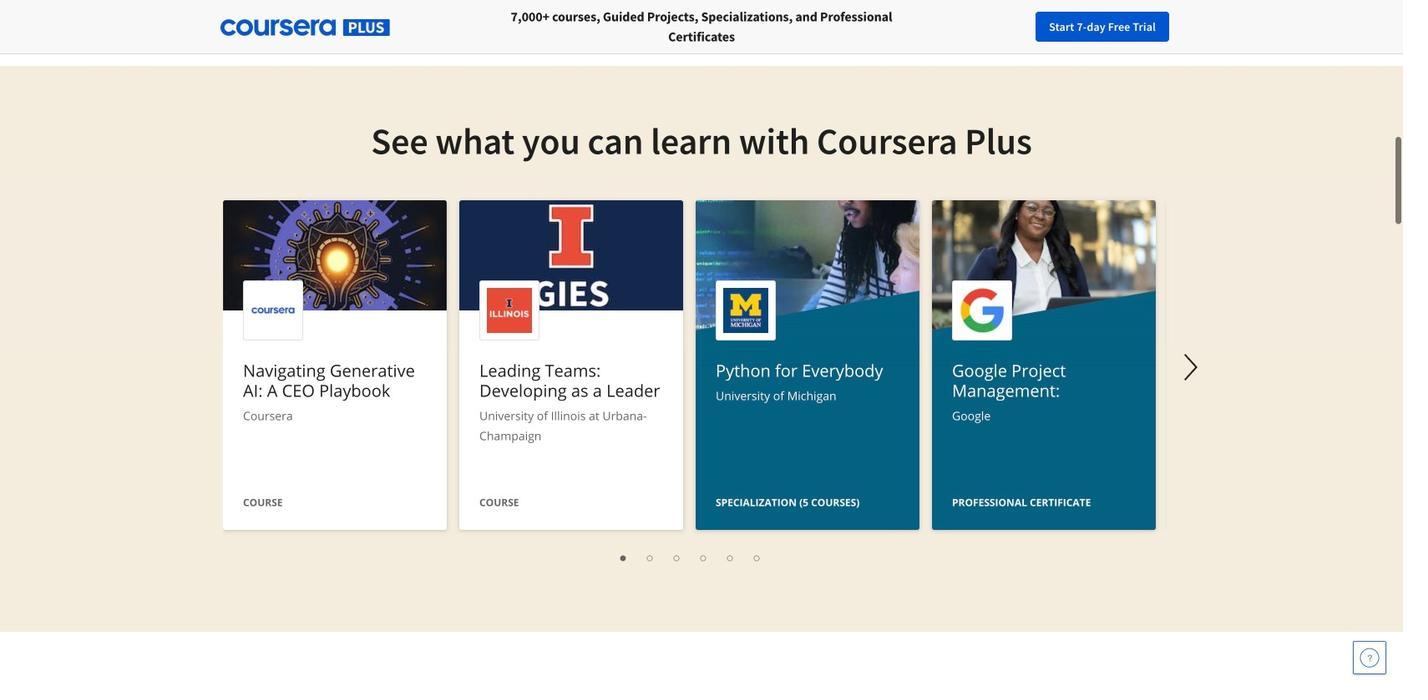 Task type: describe. For each thing, give the bounding box(es) containing it.
coursera plus image
[[221, 19, 390, 36]]

next slide image
[[1171, 348, 1211, 388]]



Task type: locate. For each thing, give the bounding box(es) containing it.
help center image
[[1360, 648, 1380, 668]]

coursera image
[[140, 14, 246, 41]]

list
[[231, 547, 1150, 567]]

None search field
[[356, 9, 761, 46]]



Task type: vqa. For each thing, say whether or not it's contained in the screenshot.
search field
yes



